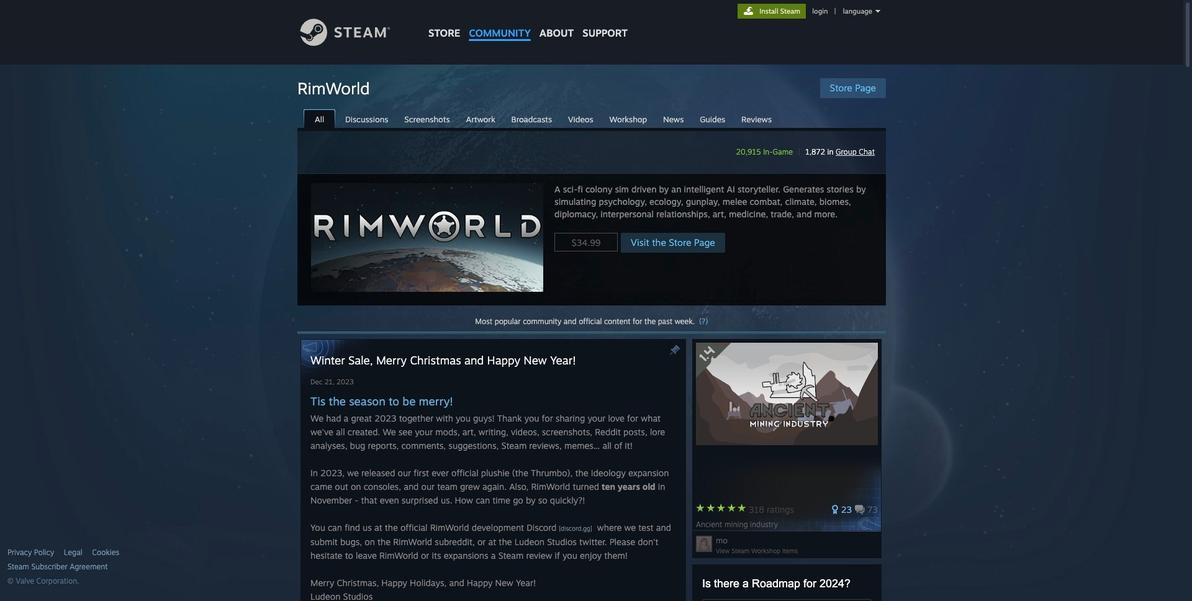 Task type: describe. For each thing, give the bounding box(es) containing it.
link to the steam homepage image
[[300, 19, 409, 46]]

account menu navigation
[[738, 4, 884, 19]]



Task type: locate. For each thing, give the bounding box(es) containing it.
global menu navigation
[[424, 0, 632, 45]]



Task type: vqa. For each thing, say whether or not it's contained in the screenshot.
Link to the Steam Homepage image
yes



